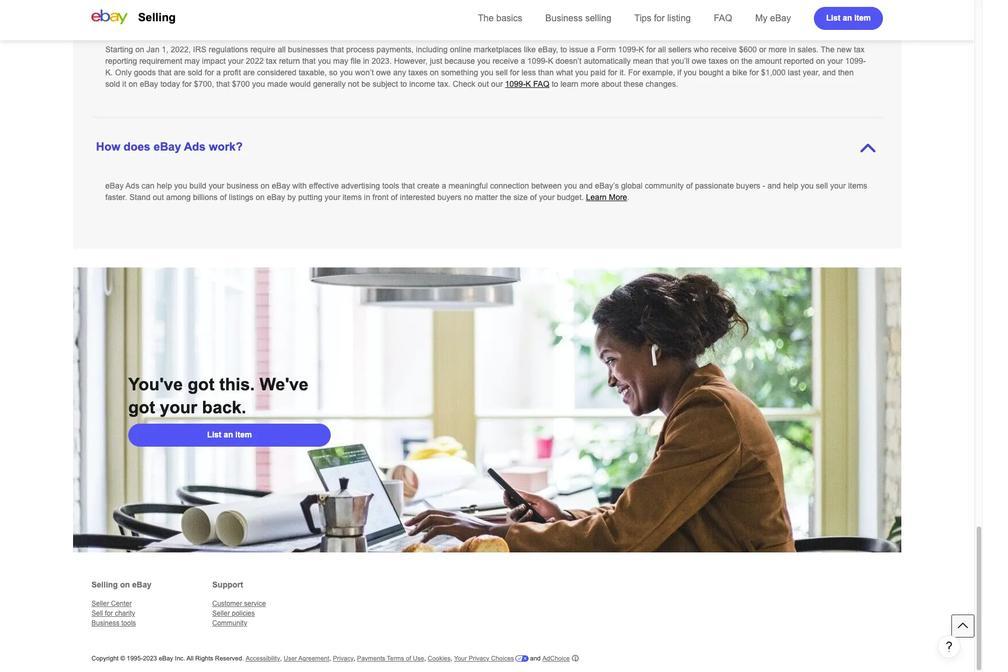 Task type: describe. For each thing, give the bounding box(es) containing it.
that down businesses
[[302, 56, 316, 66]]

made
[[267, 79, 288, 89]]

my ebay link
[[755, 13, 791, 23]]

1099- down like
[[527, 56, 548, 66]]

the inside starting on jan 1, 2022, irs regulations require all businesses that process payments, including online marketplaces like ebay, to issue a form 1099-k for all sellers who receive $600 or more in sales. the new tax reporting requirement may impact your 2022 tax return that you may file in 2023. however, just because you receive a 1099-k doesn't automatically mean that you'll owe taxes on the amount reported on your 1099- k. only goods that are sold for a profit are considered taxable, so you won't owe any taxes on something you sell for less than what you paid for it. for example, if you bought a bike for $1,000 last year, and then sold it on ebay today for $700, that $700 you made would generally not be subject to income tax. check out our
[[742, 56, 753, 66]]

and right -
[[768, 181, 781, 190]]

tips for listing
[[635, 13, 691, 23]]

advertising
[[341, 181, 380, 190]]

these
[[624, 79, 644, 89]]

requirement
[[139, 56, 182, 66]]

1 vertical spatial in
[[363, 56, 369, 66]]

2022
[[246, 56, 264, 66]]

1 vertical spatial faq
[[533, 79, 549, 89]]

community link
[[212, 620, 247, 628]]

1 horizontal spatial sold
[[188, 68, 202, 77]]

generally
[[313, 79, 346, 89]]

sellers
[[668, 45, 692, 54]]

0 vertical spatial tax
[[272, 4, 289, 17]]

4 , from the left
[[424, 655, 426, 662]]

selling for selling
[[138, 11, 176, 24]]

new
[[837, 45, 852, 54]]

on left jan
[[135, 45, 144, 54]]

of right size
[[530, 193, 537, 202]]

1 may from the left
[[185, 56, 200, 66]]

a down impact at the top left of the page
[[216, 68, 221, 77]]

stand
[[129, 193, 151, 202]]

k.
[[105, 68, 113, 77]]

impact
[[202, 56, 226, 66]]

the inside ebay ads can help you build your business on ebay with effective advertising tools that create a meaningful connection between you and ebay's global community of passionate buyers - and help you sell your items faster. stand out among billions of listings on ebay by putting your items in front of interested buyers no matter the size of your budget.
[[500, 193, 511, 202]]

basics
[[496, 13, 522, 23]]

you up so
[[318, 56, 331, 66]]

all
[[187, 655, 194, 662]]

for left it.
[[608, 68, 618, 77]]

changes.
[[646, 79, 678, 89]]

policies
[[232, 610, 255, 618]]

seller inside the 'customer service seller policies community'
[[212, 610, 230, 618]]

1099- down less
[[505, 79, 526, 89]]

support
[[212, 581, 243, 590]]

ebay up by
[[272, 181, 290, 190]]

1 all from the left
[[278, 45, 286, 54]]

and left adchoice
[[530, 655, 541, 662]]

.
[[627, 193, 630, 202]]

amount
[[755, 56, 782, 66]]

sell inside ebay ads can help you build your business on ebay with effective advertising tools that create a meaningful connection between you and ebay's global community of passionate buyers - and help you sell your items faster. stand out among billions of listings on ebay by putting your items in front of interested buyers no matter the size of your budget.
[[816, 181, 828, 190]]

ebay up faster.
[[105, 181, 124, 190]]

$600
[[739, 45, 757, 54]]

seller policies link
[[212, 610, 255, 618]]

no
[[464, 193, 473, 202]]

for left less
[[510, 68, 519, 77]]

reporting
[[105, 56, 137, 66]]

today
[[160, 79, 180, 89]]

back.
[[202, 398, 246, 417]]

privacy link
[[333, 655, 354, 662]]

accessibility
[[246, 655, 280, 662]]

i
[[115, 4, 118, 17]]

that left process
[[331, 45, 344, 54]]

on right "it"
[[129, 79, 138, 89]]

charity
[[115, 610, 135, 618]]

of right community
[[686, 181, 693, 190]]

on right listings
[[256, 193, 265, 202]]

copyright © 1995-2023 ebay inc. all rights reserved. accessibility , user agreement , privacy , payments terms of use , cookies , your privacy choices
[[91, 655, 514, 662]]

1 horizontal spatial faq
[[714, 13, 732, 23]]

learn
[[586, 193, 607, 202]]

you right so
[[340, 68, 353, 77]]

would
[[290, 79, 311, 89]]

center
[[111, 600, 132, 608]]

that down requirement
[[158, 68, 172, 77]]

the basics link
[[478, 13, 522, 23]]

paid
[[591, 68, 606, 77]]

of left use
[[406, 655, 411, 662]]

for inside seller center sell for charity business tools
[[105, 610, 113, 618]]

build
[[189, 181, 206, 190]]

your inside you've got this. we've got your back.
[[160, 398, 197, 417]]

for up mean
[[646, 45, 656, 54]]

1 horizontal spatial items
[[848, 181, 868, 190]]

how
[[96, 140, 120, 153]]

1099-k faq link
[[505, 79, 549, 89]]

2 all from the left
[[658, 45, 666, 54]]

0 vertical spatial taxes
[[709, 56, 728, 66]]

1 vertical spatial k
[[548, 56, 553, 66]]

budget.
[[557, 193, 584, 202]]

starting
[[105, 45, 133, 54]]

-
[[763, 181, 765, 190]]

to left learn
[[552, 79, 558, 89]]

business inside seller center sell for charity business tools
[[91, 620, 120, 628]]

1 horizontal spatial item
[[855, 13, 871, 22]]

to left 'pay'
[[150, 4, 161, 17]]

learn more .
[[586, 193, 630, 202]]

we've
[[260, 375, 309, 394]]

0 horizontal spatial list an item link
[[128, 424, 331, 447]]

1 horizontal spatial list an item
[[826, 13, 871, 22]]

in inside ebay ads can help you build your business on ebay with effective advertising tools that create a meaningful connection between you and ebay's global community of passionate buyers - and help you sell your items faster. stand out among billions of listings on ebay by putting your items in front of interested buyers no matter the size of your budget.
[[364, 193, 370, 202]]

my
[[755, 13, 768, 23]]

ebay's
[[595, 181, 619, 190]]

you up budget.
[[564, 181, 577, 190]]

connection
[[490, 181, 529, 190]]

0 horizontal spatial taxes
[[408, 68, 428, 77]]

and inside starting on jan 1, 2022, irs regulations require all businesses that process payments, including online marketplaces like ebay, to issue a form 1099-k for all sellers who receive $600 or more in sales. the new tax reporting requirement may impact your 2022 tax return that you may file in 2023. however, just because you receive a 1099-k doesn't automatically mean that you'll owe taxes on the amount reported on your 1099- k. only goods that are sold for a profit are considered taxable, so you won't owe any taxes on something you sell for less than what you paid for it. for example, if you bought a bike for $1,000 last year, and then sold it on ebay today for $700, that $700 you made would generally not be subject to income tax. check out our
[[823, 68, 836, 77]]

marketplaces
[[474, 45, 522, 54]]

create
[[417, 181, 440, 190]]

who
[[694, 45, 709, 54]]

1 horizontal spatial got
[[188, 375, 215, 394]]

business selling link
[[545, 13, 611, 23]]

0 vertical spatial owe
[[692, 56, 707, 66]]

you up our
[[480, 68, 493, 77]]

less
[[522, 68, 536, 77]]

goods
[[134, 68, 156, 77]]

tips for listing link
[[635, 13, 691, 23]]

you down marketplaces
[[477, 56, 490, 66]]

seller inside seller center sell for charity business tools
[[91, 600, 109, 608]]

2 vertical spatial k
[[526, 79, 531, 89]]

tools inside seller center sell for charity business tools
[[121, 620, 136, 628]]

0 vertical spatial list an item link
[[814, 7, 883, 30]]

businesses
[[288, 45, 328, 54]]

1099- up then
[[845, 56, 866, 66]]

issue
[[569, 45, 588, 54]]

only
[[115, 68, 132, 77]]

2 horizontal spatial k
[[639, 45, 644, 54]]

1099- up mean
[[618, 45, 639, 54]]

seller center link
[[91, 600, 132, 608]]

seller center sell for charity business tools
[[91, 600, 136, 628]]

on down just
[[430, 68, 439, 77]]

for right today
[[182, 79, 192, 89]]

community
[[212, 620, 247, 628]]

you right if
[[684, 68, 697, 77]]

and up learn
[[579, 181, 593, 190]]

be
[[361, 79, 370, 89]]

payments,
[[377, 45, 414, 54]]

mean
[[633, 56, 653, 66]]

check
[[453, 79, 476, 89]]

more
[[609, 193, 627, 202]]

0 horizontal spatial sold
[[105, 79, 120, 89]]

effective
[[309, 181, 339, 190]]

0 horizontal spatial list an item
[[207, 430, 252, 439]]

it.
[[620, 68, 626, 77]]

tools inside ebay ads can help you build your business on ebay with effective advertising tools that create a meaningful connection between you and ebay's global community of passionate buyers - and help you sell your items faster. stand out among billions of listings on ebay by putting your items in front of interested buyers no matter the size of your budget.
[[382, 181, 399, 190]]

a left 'bike'
[[726, 68, 730, 77]]

out inside starting on jan 1, 2022, irs regulations require all businesses that process payments, including online marketplaces like ebay, to issue a form 1099-k for all sellers who receive $600 or more in sales. the new tax reporting requirement may impact your 2022 tax return that you may file in 2023. however, just because you receive a 1099-k doesn't automatically mean that you'll owe taxes on the amount reported on your 1099- k. only goods that are sold for a profit are considered taxable, so you won't owe any taxes on something you sell for less than what you paid for it. for example, if you bought a bike for $1,000 last year, and then sold it on ebay today for $700, that $700 you made would generally not be subject to income tax. check out our
[[478, 79, 489, 89]]

interested
[[400, 193, 435, 202]]

use
[[413, 655, 424, 662]]

1 vertical spatial item
[[235, 430, 252, 439]]

3 , from the left
[[354, 655, 355, 662]]

ebay right my
[[770, 13, 791, 23]]

if
[[677, 68, 682, 77]]

1 horizontal spatial receive
[[711, 45, 737, 54]]

1 horizontal spatial list
[[826, 13, 841, 22]]

1 vertical spatial tax
[[854, 45, 865, 54]]

of left listings
[[220, 193, 227, 202]]

you right $700 at the left top of page
[[252, 79, 265, 89]]

on right business
[[261, 181, 270, 190]]

a left form
[[590, 45, 595, 54]]

on up year,
[[816, 56, 825, 66]]

1 are from the left
[[174, 68, 185, 77]]

about
[[601, 79, 622, 89]]

work?
[[209, 140, 243, 153]]



Task type: vqa. For each thing, say whether or not it's contained in the screenshot.
Record
no



Task type: locate. For each thing, give the bounding box(es) containing it.
customer service link
[[212, 600, 266, 608]]

by
[[288, 193, 296, 202]]

got down the "you've"
[[128, 398, 155, 417]]

receive
[[711, 45, 737, 54], [493, 56, 519, 66]]

the inside starting on jan 1, 2022, irs regulations require all businesses that process payments, including online marketplaces like ebay, to issue a form 1099-k for all sellers who receive $600 or more in sales. the new tax reporting requirement may impact your 2022 tax return that you may file in 2023. however, just because you receive a 1099-k doesn't automatically mean that you'll owe taxes on the amount reported on your 1099- k. only goods that are sold for a profit are considered taxable, so you won't owe any taxes on something you sell for less than what you paid for it. for example, if you bought a bike for $1,000 last year, and then sold it on ebay today for $700, that $700 you made would generally not be subject to income tax. check out our
[[821, 45, 835, 54]]

meaningful
[[449, 181, 488, 190]]

2 privacy from the left
[[469, 655, 489, 662]]

got up back.
[[188, 375, 215, 394]]

1 horizontal spatial help
[[783, 181, 799, 190]]

1 horizontal spatial seller
[[212, 610, 230, 618]]

0 horizontal spatial are
[[174, 68, 185, 77]]

to down any
[[400, 79, 407, 89]]

tax right new
[[854, 45, 865, 54]]

1 horizontal spatial all
[[658, 45, 666, 54]]

ads inside ebay ads can help you build your business on ebay with effective advertising tools that create a meaningful connection between you and ebay's global community of passionate buyers - and help you sell your items faster. stand out among billions of listings on ebay by putting your items in front of interested buyers no matter the size of your budget.
[[125, 181, 139, 190]]

a up less
[[521, 56, 525, 66]]

list an item link up new
[[814, 7, 883, 30]]

selling
[[585, 13, 611, 23]]

between
[[531, 181, 562, 190]]

0 vertical spatial ads
[[184, 140, 206, 153]]

1 vertical spatial list
[[207, 430, 221, 439]]

passionate
[[695, 181, 734, 190]]

$1,000
[[761, 68, 786, 77]]

listings
[[229, 193, 253, 202]]

on up center
[[120, 581, 130, 590]]

sold left "it"
[[105, 79, 120, 89]]

among
[[166, 193, 191, 202]]

a inside ebay ads can help you build your business on ebay with effective advertising tools that create a meaningful connection between you and ebay's global community of passionate buyers - and help you sell your items faster. stand out among billions of listings on ebay by putting your items in front of interested buyers no matter the size of your budget.
[[442, 181, 446, 190]]

that inside ebay ads can help you build your business on ebay with effective advertising tools that create a meaningful connection between you and ebay's global community of passionate buyers - and help you sell your items faster. stand out among billions of listings on ebay by putting your items in front of interested buyers no matter the size of your budget.
[[402, 181, 415, 190]]

that up example,
[[656, 56, 669, 66]]

privacy right your
[[469, 655, 489, 662]]

global
[[621, 181, 643, 190]]

1 horizontal spatial more
[[769, 45, 787, 54]]

1 , from the left
[[280, 655, 282, 662]]

0 horizontal spatial help
[[157, 181, 172, 190]]

listing
[[667, 13, 691, 23]]

bought
[[699, 68, 724, 77]]

all left sellers
[[658, 45, 666, 54]]

items
[[848, 181, 868, 190], [343, 193, 362, 202]]

in right file
[[363, 56, 369, 66]]

cookies link
[[428, 655, 451, 662]]

sold
[[188, 68, 202, 77], [105, 79, 120, 89]]

receive right who
[[711, 45, 737, 54]]

1 horizontal spatial k
[[548, 56, 553, 66]]

my
[[309, 4, 326, 17]]

1 vertical spatial more
[[581, 79, 599, 89]]

doesn't
[[556, 56, 582, 66]]

k up mean
[[639, 45, 644, 54]]

ebay down goods
[[140, 79, 158, 89]]

sell
[[91, 610, 103, 618]]

1099-
[[618, 45, 639, 54], [527, 56, 548, 66], [845, 56, 866, 66], [505, 79, 526, 89]]

0 horizontal spatial an
[[224, 430, 233, 439]]

seller up 'sell'
[[91, 600, 109, 608]]

0 vertical spatial got
[[188, 375, 215, 394]]

2 vertical spatial in
[[364, 193, 370, 202]]

income
[[228, 4, 269, 17], [409, 79, 435, 89]]

privacy
[[333, 655, 354, 662], [469, 655, 489, 662]]

0 vertical spatial faq
[[714, 13, 732, 23]]

privacy left payments
[[333, 655, 354, 662]]

0 vertical spatial k
[[639, 45, 644, 54]]

to up doesn't
[[560, 45, 567, 54]]

1 horizontal spatial the
[[742, 56, 753, 66]]

1 vertical spatial receive
[[493, 56, 519, 66]]

you up among
[[174, 181, 187, 190]]

0 horizontal spatial all
[[278, 45, 286, 54]]

in down advertising
[[364, 193, 370, 202]]

1 horizontal spatial tools
[[382, 181, 399, 190]]

1099-k faq to learn more about these changes.
[[505, 79, 678, 89]]

how does ebay ads work?
[[96, 140, 243, 153]]

help, opens dialogs image
[[944, 642, 955, 653]]

do
[[96, 4, 111, 17]]

tax
[[272, 4, 289, 17], [854, 45, 865, 54], [266, 56, 277, 66]]

0 vertical spatial items
[[848, 181, 868, 190]]

list up new
[[826, 13, 841, 22]]

0 vertical spatial more
[[769, 45, 787, 54]]

an
[[843, 13, 852, 22], [224, 430, 233, 439]]

for down seller center link
[[105, 610, 113, 618]]

1 horizontal spatial are
[[243, 68, 255, 77]]

can
[[142, 181, 155, 190]]

business
[[227, 181, 258, 190]]

1 horizontal spatial business
[[545, 13, 583, 23]]

more inside starting on jan 1, 2022, irs regulations require all businesses that process payments, including online marketplaces like ebay, to issue a form 1099-k for all sellers who receive $600 or more in sales. the new tax reporting requirement may impact your 2022 tax return that you may file in 2023. however, just because you receive a 1099-k doesn't automatically mean that you'll owe taxes on the amount reported on your 1099- k. only goods that are sold for a profit are considered taxable, so you won't owe any taxes on something you sell for less than what you paid for it. for example, if you bought a bike for $1,000 last year, and then sold it on ebay today for $700, that $700 you made would generally not be subject to income tax. check out our
[[769, 45, 787, 54]]

my ebay
[[755, 13, 791, 23]]

including
[[416, 45, 448, 54]]

0 vertical spatial business
[[545, 13, 583, 23]]

the left new
[[821, 45, 835, 54]]

0 horizontal spatial out
[[153, 193, 164, 202]]

selling for selling on ebay
[[91, 581, 118, 590]]

0 horizontal spatial tools
[[121, 620, 136, 628]]

1 vertical spatial owe
[[376, 68, 391, 77]]

0 horizontal spatial list
[[207, 430, 221, 439]]

0 horizontal spatial k
[[526, 79, 531, 89]]

may up so
[[333, 56, 348, 66]]

1,
[[162, 45, 168, 54]]

an up new
[[843, 13, 852, 22]]

0 vertical spatial buyers
[[736, 181, 761, 190]]

irs
[[193, 45, 206, 54]]

0 horizontal spatial buyers
[[438, 193, 462, 202]]

ebay left by
[[267, 193, 285, 202]]

ebay right does
[[154, 140, 181, 153]]

have
[[121, 4, 147, 17]]

1 horizontal spatial taxes
[[709, 56, 728, 66]]

tax.
[[438, 79, 451, 89]]

0 vertical spatial sell
[[496, 68, 508, 77]]

or
[[759, 45, 766, 54]]

selling up seller center link
[[91, 581, 118, 590]]

matter
[[475, 193, 498, 202]]

1 vertical spatial business
[[91, 620, 120, 628]]

cookies
[[428, 655, 451, 662]]

2 vertical spatial tax
[[266, 56, 277, 66]]

considered
[[257, 68, 296, 77]]

tips
[[635, 13, 652, 23]]

1 help from the left
[[157, 181, 172, 190]]

0 vertical spatial receive
[[711, 45, 737, 54]]

on left my
[[292, 4, 306, 17]]

1 vertical spatial the
[[500, 193, 511, 202]]

list down back.
[[207, 430, 221, 439]]

that down profit
[[216, 79, 230, 89]]

1 vertical spatial out
[[153, 193, 164, 202]]

an for "list an item" link to the top
[[843, 13, 852, 22]]

0 horizontal spatial item
[[235, 430, 252, 439]]

income up require
[[228, 4, 269, 17]]

1 vertical spatial tools
[[121, 620, 136, 628]]

1 horizontal spatial sell
[[816, 181, 828, 190]]

0 horizontal spatial the
[[478, 13, 494, 23]]

0 vertical spatial list an item
[[826, 13, 871, 22]]

0 horizontal spatial owe
[[376, 68, 391, 77]]

0 horizontal spatial selling
[[91, 581, 118, 590]]

, left payments
[[354, 655, 355, 662]]

, left cookies
[[424, 655, 426, 662]]

5 , from the left
[[451, 655, 452, 662]]

1 vertical spatial seller
[[212, 610, 230, 618]]

the down $600
[[742, 56, 753, 66]]

your
[[454, 655, 467, 662]]

0 vertical spatial in
[[789, 45, 796, 54]]

on
[[292, 4, 306, 17], [135, 45, 144, 54], [730, 56, 739, 66], [816, 56, 825, 66], [430, 68, 439, 77], [129, 79, 138, 89], [261, 181, 270, 190], [256, 193, 265, 202], [120, 581, 130, 590]]

an for "list an item" link to the left
[[224, 430, 233, 439]]

regulations
[[209, 45, 248, 54]]

1 vertical spatial items
[[343, 193, 362, 202]]

1 vertical spatial list an item
[[207, 430, 252, 439]]

0 vertical spatial sold
[[188, 68, 202, 77]]

2 help from the left
[[783, 181, 799, 190]]

are
[[174, 68, 185, 77], [243, 68, 255, 77]]

with
[[292, 181, 307, 190]]

0 vertical spatial seller
[[91, 600, 109, 608]]

and adchoice
[[528, 655, 570, 662]]

tools down charity
[[121, 620, 136, 628]]

0 vertical spatial tools
[[382, 181, 399, 190]]

0 horizontal spatial income
[[228, 4, 269, 17]]

however,
[[394, 56, 428, 66]]

taxes up bought
[[709, 56, 728, 66]]

, left your
[[451, 655, 452, 662]]

you
[[318, 56, 331, 66], [477, 56, 490, 66], [340, 68, 353, 77], [480, 68, 493, 77], [575, 68, 588, 77], [684, 68, 697, 77], [252, 79, 265, 89], [174, 181, 187, 190], [564, 181, 577, 190], [801, 181, 814, 190]]

sell inside starting on jan 1, 2022, irs regulations require all businesses that process payments, including online marketplaces like ebay, to issue a form 1099-k for all sellers who receive $600 or more in sales. the new tax reporting requirement may impact your 2022 tax return that you may file in 2023. however, just because you receive a 1099-k doesn't automatically mean that you'll owe taxes on the amount reported on your 1099- k. only goods that are sold for a profit are considered taxable, so you won't owe any taxes on something you sell for less than what you paid for it. for example, if you bought a bike for $1,000 last year, and then sold it on ebay today for $700, that $700 you made would generally not be subject to income tax. check out our
[[496, 68, 508, 77]]

you up 1099-k faq to learn more about these changes. at the right top
[[575, 68, 588, 77]]

, left privacy link
[[329, 655, 331, 662]]

and left then
[[823, 68, 836, 77]]

return
[[279, 56, 300, 66]]

income left the tax. at left top
[[409, 79, 435, 89]]

customer
[[212, 600, 242, 608]]

ebay ads can help you build your business on ebay with effective advertising tools that create a meaningful connection between you and ebay's global community of passionate buyers - and help you sell your items faster. stand out among billions of listings on ebay by putting your items in front of interested buyers no matter the size of your budget.
[[105, 181, 868, 202]]

for right 'bike'
[[750, 68, 759, 77]]

1 vertical spatial buyers
[[438, 193, 462, 202]]

list an item up new
[[826, 13, 871, 22]]

your privacy choices link
[[454, 655, 528, 662]]

help right can
[[157, 181, 172, 190]]

, left user
[[280, 655, 282, 662]]

1 vertical spatial taxes
[[408, 68, 428, 77]]

1 vertical spatial an
[[224, 430, 233, 439]]

it
[[122, 79, 126, 89]]

$700
[[232, 79, 250, 89]]

1 vertical spatial sold
[[105, 79, 120, 89]]

0 horizontal spatial may
[[185, 56, 200, 66]]

then
[[838, 68, 854, 77]]

ebay left 'inc.'
[[159, 655, 173, 662]]

1 horizontal spatial out
[[478, 79, 489, 89]]

2022,
[[171, 45, 191, 54]]

does
[[124, 140, 150, 153]]

owe down who
[[692, 56, 707, 66]]

1 vertical spatial ads
[[125, 181, 139, 190]]

0 vertical spatial out
[[478, 79, 489, 89]]

you'll
[[671, 56, 690, 66]]

1 vertical spatial list an item link
[[128, 424, 331, 447]]

0 horizontal spatial privacy
[[333, 655, 354, 662]]

what
[[556, 68, 573, 77]]

1 privacy from the left
[[333, 655, 354, 662]]

0 vertical spatial the
[[478, 13, 494, 23]]

1 vertical spatial got
[[128, 398, 155, 417]]

something
[[441, 68, 478, 77]]

0 vertical spatial an
[[843, 13, 852, 22]]

1 horizontal spatial buyers
[[736, 181, 761, 190]]

online
[[450, 45, 472, 54]]

customer service seller policies community
[[212, 600, 266, 628]]

ebay up charity
[[132, 581, 151, 590]]

on up 'bike'
[[730, 56, 739, 66]]

a right create
[[442, 181, 446, 190]]

0 vertical spatial item
[[855, 13, 871, 22]]

0 horizontal spatial business
[[91, 620, 120, 628]]

faq
[[714, 13, 732, 23], [533, 79, 549, 89]]

the down connection on the top of the page
[[500, 193, 511, 202]]

0 horizontal spatial the
[[500, 193, 511, 202]]

1 horizontal spatial ads
[[184, 140, 206, 153]]

you right -
[[801, 181, 814, 190]]

tools
[[382, 181, 399, 190], [121, 620, 136, 628]]

user
[[284, 655, 297, 662]]

ebay inside starting on jan 1, 2022, irs regulations require all businesses that process payments, including online marketplaces like ebay, to issue a form 1099-k for all sellers who receive $600 or more in sales. the new tax reporting requirement may impact your 2022 tax return that you may file in 2023. however, just because you receive a 1099-k doesn't automatically mean that you'll owe taxes on the amount reported on your 1099- k. only goods that are sold for a profit are considered taxable, so you won't owe any taxes on something you sell for less than what you paid for it. for example, if you bought a bike for $1,000 last year, and then sold it on ebay today for $700, that $700 you made would generally not be subject to income tax. check out our
[[140, 79, 158, 89]]

out inside ebay ads can help you build your business on ebay with effective advertising tools that create a meaningful connection between you and ebay's global community of passionate buyers - and help you sell your items faster. stand out among billions of listings on ebay by putting your items in front of interested buyers no matter the size of your budget.
[[153, 193, 164, 202]]

1 vertical spatial income
[[409, 79, 435, 89]]

ads left work?
[[184, 140, 206, 153]]

owe
[[692, 56, 707, 66], [376, 68, 391, 77]]

taxes
[[709, 56, 728, 66], [408, 68, 428, 77]]

1 horizontal spatial an
[[843, 13, 852, 22]]

2 are from the left
[[243, 68, 255, 77]]

faq left my
[[714, 13, 732, 23]]

do i have to pay federal income tax on my sales?
[[96, 4, 365, 17]]

0 vertical spatial the
[[742, 56, 753, 66]]

tax up considered
[[266, 56, 277, 66]]

taxes down the however,
[[408, 68, 428, 77]]

owe down 2023.
[[376, 68, 391, 77]]

this.
[[219, 375, 255, 394]]

0 horizontal spatial seller
[[91, 600, 109, 608]]

tools up front
[[382, 181, 399, 190]]

business tools link
[[91, 620, 136, 628]]

income inside starting on jan 1, 2022, irs regulations require all businesses that process payments, including online marketplaces like ebay, to issue a form 1099-k for all sellers who receive $600 or more in sales. the new tax reporting requirement may impact your 2022 tax return that you may file in 2023. however, just because you receive a 1099-k doesn't automatically mean that you'll owe taxes on the amount reported on your 1099- k. only goods that are sold for a profit are considered taxable, so you won't owe any taxes on something you sell for less than what you paid for it. for example, if you bought a bike for $1,000 last year, and then sold it on ebay today for $700, that $700 you made would generally not be subject to income tax. check out our
[[409, 79, 435, 89]]

list an item down back.
[[207, 430, 252, 439]]

profit
[[223, 68, 241, 77]]

0 vertical spatial income
[[228, 4, 269, 17]]

automatically
[[584, 56, 631, 66]]

an down back.
[[224, 430, 233, 439]]

2 , from the left
[[329, 655, 331, 662]]

sold up $700,
[[188, 68, 202, 77]]

for right tips
[[654, 13, 665, 23]]

all up return
[[278, 45, 286, 54]]

size
[[514, 193, 528, 202]]

1 horizontal spatial list an item link
[[814, 7, 883, 30]]

0 horizontal spatial items
[[343, 193, 362, 202]]

the left basics
[[478, 13, 494, 23]]

2 may from the left
[[333, 56, 348, 66]]

got
[[188, 375, 215, 394], [128, 398, 155, 417]]

in up reported
[[789, 45, 796, 54]]

1 horizontal spatial the
[[821, 45, 835, 54]]

sales?
[[329, 4, 365, 17]]

of right front
[[391, 193, 398, 202]]

federal
[[188, 4, 225, 17]]

may down irs
[[185, 56, 200, 66]]

faster.
[[105, 193, 127, 202]]

0 horizontal spatial receive
[[493, 56, 519, 66]]

1 vertical spatial selling
[[91, 581, 118, 590]]

buyers
[[736, 181, 761, 190], [438, 193, 462, 202]]

ebay,
[[538, 45, 558, 54]]

for down impact at the top left of the page
[[205, 68, 214, 77]]

front
[[373, 193, 389, 202]]

starting on jan 1, 2022, irs regulations require all businesses that process payments, including online marketplaces like ebay, to issue a form 1099-k for all sellers who receive $600 or more in sales. the new tax reporting requirement may impact your 2022 tax return that you may file in 2023. however, just because you receive a 1099-k doesn't automatically mean that you'll owe taxes on the amount reported on your 1099- k. only goods that are sold for a profit are considered taxable, so you won't owe any taxes on something you sell for less than what you paid for it. for example, if you bought a bike for $1,000 last year, and then sold it on ebay today for $700, that $700 you made would generally not be subject to income tax. check out our
[[105, 45, 866, 89]]

0 horizontal spatial got
[[128, 398, 155, 417]]

are down 2022
[[243, 68, 255, 77]]

faq down than
[[533, 79, 549, 89]]

0 horizontal spatial faq
[[533, 79, 549, 89]]

out down can
[[153, 193, 164, 202]]



